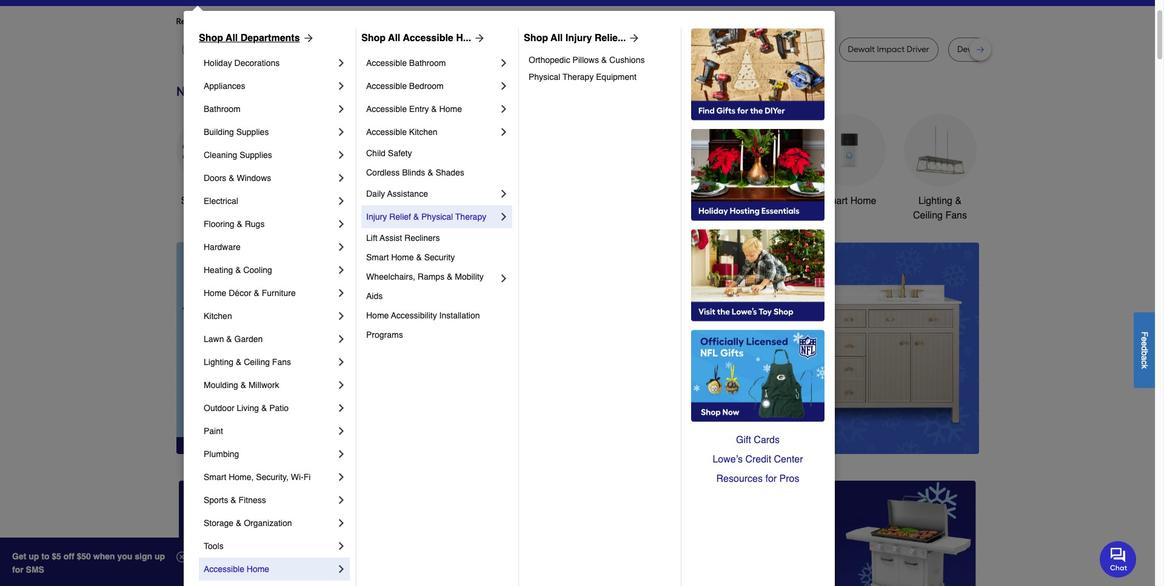 Task type: describe. For each thing, give the bounding box(es) containing it.
scroll to item #4 image
[[711, 433, 740, 438]]

lift assist recliners link
[[366, 229, 510, 248]]

2 drill from the left
[[575, 44, 590, 55]]

cards
[[754, 435, 780, 446]]

wheelchairs,
[[366, 272, 415, 282]]

wi-
[[291, 473, 304, 483]]

chevron right image for accessible bathroom
[[498, 57, 510, 69]]

smart home link
[[813, 114, 885, 209]]

orthopedic pillows & cushions
[[529, 55, 645, 65]]

smart home & security link
[[366, 248, 510, 267]]

1 horizontal spatial bathroom link
[[722, 114, 795, 209]]

pros
[[779, 474, 799, 485]]

sms
[[26, 566, 44, 575]]

recommended searches for you heading
[[176, 16, 979, 28]]

plumbing
[[204, 450, 239, 460]]

accessible entry & home
[[366, 104, 462, 114]]

cleaning
[[204, 150, 237, 160]]

heating & cooling link
[[204, 259, 335, 282]]

2 e from the top
[[1140, 342, 1149, 346]]

lawn
[[204, 335, 224, 344]]

1 vertical spatial fans
[[272, 358, 291, 367]]

outdoor tools & equipment
[[632, 196, 702, 221]]

all for accessible
[[388, 33, 400, 44]]

aids
[[366, 292, 383, 301]]

decorations for christmas
[[459, 210, 511, 221]]

outdoor living & patio link
[[204, 397, 335, 420]]

dewalt drill
[[696, 44, 740, 55]]

0 horizontal spatial lighting
[[204, 358, 233, 367]]

to
[[41, 552, 49, 562]]

get up to $5 off $50 when you sign up for sms
[[12, 552, 165, 575]]

accessibility
[[391, 311, 437, 321]]

home inside "link"
[[850, 196, 876, 207]]

bit for dewalt drill bit set
[[1003, 44, 1012, 55]]

resources for pros
[[716, 474, 799, 485]]

fans inside lighting & ceiling fans
[[945, 210, 967, 221]]

drill bit set
[[575, 44, 616, 55]]

orthopedic pillows & cushions link
[[529, 52, 672, 69]]

bit for dewalt drill bit
[[364, 44, 374, 55]]

outdoor for outdoor tools & equipment
[[632, 196, 668, 207]]

tools inside outdoor tools & equipment
[[670, 196, 693, 207]]

up to 40 percent off select vanities. plus get free local delivery on select vanities. image
[[391, 242, 979, 455]]

wheelchairs, ramps & mobility aids link
[[366, 267, 498, 306]]

lowe's credit center link
[[691, 450, 825, 470]]

chevron right image for flooring & rugs
[[335, 218, 347, 230]]

chat invite button image
[[1100, 541, 1137, 578]]

chevron right image for lawn & garden
[[335, 333, 347, 346]]

dewalt for dewalt drill bit
[[319, 44, 346, 55]]

k
[[1140, 365, 1149, 369]]

3 impact from the left
[[877, 44, 905, 55]]

more suggestions for you
[[310, 16, 408, 27]]

paint
[[204, 427, 223, 437]]

home,
[[229, 473, 254, 483]]

scroll to item #5 element
[[740, 432, 771, 439]]

storage & organization
[[204, 519, 292, 529]]

1 horizontal spatial kitchen
[[409, 127, 437, 137]]

0 horizontal spatial bathroom
[[204, 104, 241, 114]]

impact driver
[[768, 44, 820, 55]]

outdoor living & patio
[[204, 404, 289, 413]]

pillows
[[573, 55, 599, 65]]

millwork
[[249, 381, 279, 390]]

lift
[[366, 233, 378, 243]]

dewalt impact driver
[[848, 44, 929, 55]]

chevron right image for smart home, security, wi-fi
[[335, 472, 347, 484]]

scroll to item #2 image
[[652, 433, 681, 438]]

d
[[1140, 346, 1149, 351]]

1 horizontal spatial therapy
[[563, 72, 594, 82]]

chevron right image for cleaning supplies
[[335, 149, 347, 161]]

electrical
[[204, 196, 238, 206]]

shop all accessible h... link
[[361, 31, 486, 45]]

christmas decorations link
[[449, 114, 522, 223]]

moulding
[[204, 381, 238, 390]]

chevron right image for outdoor living & patio
[[335, 403, 347, 415]]

when
[[93, 552, 115, 562]]

programs
[[366, 330, 403, 340]]

shades
[[436, 168, 464, 178]]

accessible entry & home link
[[366, 98, 498, 121]]

heating & cooling
[[204, 266, 272, 275]]

departments
[[241, 33, 300, 44]]

smart for smart home
[[822, 196, 848, 207]]

chevron right image for sports & fitness
[[335, 495, 347, 507]]

supplies for building supplies
[[236, 127, 269, 137]]

relief
[[389, 212, 411, 222]]

& inside wheelchairs, ramps & mobility aids
[[447, 272, 453, 282]]

home décor & furniture
[[204, 289, 296, 298]]

daily assistance link
[[366, 182, 498, 206]]

1 up from the left
[[29, 552, 39, 562]]

arrow right image for shop all departments
[[300, 32, 314, 44]]

shop all injury relie...
[[524, 33, 626, 44]]

arrow right image
[[471, 32, 486, 44]]

chevron right image for accessible bedroom
[[498, 80, 510, 92]]

moulding & millwork
[[204, 381, 279, 390]]

shop all departments link
[[199, 31, 314, 45]]

cushions
[[609, 55, 645, 65]]

resources for pros link
[[691, 470, 825, 489]]

0 vertical spatial equipment
[[596, 72, 637, 82]]

all for injury
[[551, 33, 563, 44]]

dewalt for dewalt drill bit set
[[957, 44, 984, 55]]

suggestions
[[332, 16, 380, 27]]

all for departments
[[226, 33, 238, 44]]

2 horizontal spatial arrow right image
[[956, 349, 969, 361]]

hardware link
[[204, 236, 335, 259]]

smart home, security, wi-fi link
[[204, 466, 335, 489]]

cordless blinds & shades link
[[366, 163, 510, 182]]

drill for dewalt drill bit
[[348, 44, 362, 55]]

shop all accessible h...
[[361, 33, 471, 44]]

for inside get up to $5 off $50 when you sign up for sms
[[12, 566, 23, 575]]

& inside lighting & ceiling fans
[[955, 196, 962, 207]]

accessible for accessible bathroom
[[366, 58, 407, 68]]

bit for impact driver bit
[[538, 44, 548, 55]]

flooring & rugs link
[[204, 213, 335, 236]]

1 horizontal spatial tools
[[383, 196, 406, 207]]

bathroom inside 'accessible bathroom' link
[[409, 58, 446, 68]]

recommended
[[176, 16, 234, 27]]

driver for impact driver
[[797, 44, 820, 55]]

2 up from the left
[[155, 552, 165, 562]]

1 horizontal spatial injury
[[565, 33, 592, 44]]

& inside outdoor tools & equipment
[[695, 196, 702, 207]]

0 horizontal spatial bathroom link
[[204, 98, 335, 121]]

1 vertical spatial lighting & ceiling fans link
[[204, 351, 335, 374]]

find gifts for the diyer. image
[[691, 28, 825, 121]]

appliances link
[[204, 75, 335, 98]]

chevron right image for kitchen
[[335, 310, 347, 323]]

smart for smart home & security
[[366, 253, 389, 263]]

3 bit from the left
[[592, 44, 602, 55]]

smart home & security
[[366, 253, 455, 263]]

accessible bathroom
[[366, 58, 446, 68]]

kitchen link
[[204, 305, 335, 328]]

you
[[117, 552, 132, 562]]

flooring & rugs
[[204, 219, 265, 229]]

driver for impact driver bit
[[513, 44, 536, 55]]

physical therapy equipment link
[[529, 69, 672, 85]]

2 set from the left
[[1015, 44, 1027, 55]]

chevron right image for holiday decorations
[[335, 57, 347, 69]]

shop all deals
[[181, 196, 244, 207]]

chevron right image for lighting & ceiling fans
[[335, 356, 347, 369]]

1 vertical spatial therapy
[[455, 212, 486, 222]]

ceiling inside lighting & ceiling fans
[[913, 210, 943, 221]]

deals
[[219, 196, 244, 207]]

more suggestions for you link
[[310, 16, 418, 28]]

chevron right image for injury relief & physical therapy
[[498, 211, 510, 223]]



Task type: locate. For each thing, give the bounding box(es) containing it.
arrow right image
[[300, 32, 314, 44], [626, 32, 640, 44], [956, 349, 969, 361]]

0 horizontal spatial tools link
[[204, 535, 335, 558]]

injury down recommended searches for you heading
[[565, 33, 592, 44]]

4 bit from the left
[[1003, 44, 1012, 55]]

shop
[[181, 196, 204, 207]]

1 bit from the left
[[364, 44, 374, 55]]

0 vertical spatial ceiling
[[913, 210, 943, 221]]

$5
[[52, 552, 61, 562]]

cleaning supplies
[[204, 150, 272, 160]]

shop for shop all accessible h...
[[361, 33, 386, 44]]

assist
[[380, 233, 402, 243]]

up to 35 percent off select small appliances. image
[[451, 481, 704, 587]]

kitchen down entry
[[409, 127, 437, 137]]

chevron right image for moulding & millwork
[[335, 380, 347, 392]]

tools
[[383, 196, 406, 207], [670, 196, 693, 207], [204, 542, 224, 552]]

daily
[[366, 189, 385, 199]]

chevron right image for appliances
[[335, 80, 347, 92]]

smart
[[822, 196, 848, 207], [366, 253, 389, 263], [204, 473, 226, 483]]

home accessibility installation programs link
[[366, 306, 510, 345]]

decorations for holiday
[[234, 58, 280, 68]]

lawn & garden
[[204, 335, 263, 344]]

2 horizontal spatial impact
[[877, 44, 905, 55]]

driver
[[513, 44, 536, 55], [797, 44, 820, 55], [907, 44, 929, 55]]

mobility
[[455, 272, 484, 282]]

lowe's
[[713, 455, 743, 466]]

2 driver from the left
[[797, 44, 820, 55]]

1 vertical spatial equipment
[[644, 210, 690, 221]]

sports
[[204, 496, 228, 506]]

cleaning supplies link
[[204, 144, 335, 167]]

holiday hosting essentials. image
[[691, 129, 825, 221]]

f e e d b a c k button
[[1134, 313, 1155, 388]]

accessible up 'accessible bathroom' link
[[403, 33, 453, 44]]

accessible bedroom link
[[366, 75, 498, 98]]

0 vertical spatial lighting & ceiling fans link
[[904, 114, 976, 223]]

living
[[237, 404, 259, 413]]

smart inside "link"
[[822, 196, 848, 207]]

up left to
[[29, 552, 39, 562]]

for left 'pros'
[[765, 474, 777, 485]]

bit
[[364, 44, 374, 55], [538, 44, 548, 55], [592, 44, 602, 55], [1003, 44, 1012, 55]]

0 vertical spatial decorations
[[234, 58, 280, 68]]

2 horizontal spatial smart
[[822, 196, 848, 207]]

lighting inside lighting & ceiling fans
[[918, 196, 952, 207]]

bathroom link
[[204, 98, 335, 121], [722, 114, 795, 209]]

orthopedic
[[529, 55, 570, 65]]

for up departments
[[274, 16, 285, 27]]

dewalt for dewalt impact driver
[[848, 44, 875, 55]]

0 vertical spatial supplies
[[236, 127, 269, 137]]

2 horizontal spatial driver
[[907, 44, 929, 55]]

drill for dewalt drill
[[725, 44, 740, 55]]

ceiling
[[913, 210, 943, 221], [244, 358, 270, 367]]

cooling
[[243, 266, 272, 275]]

2 dewalt from the left
[[696, 44, 723, 55]]

1 you from the left
[[286, 16, 301, 27]]

all right shop
[[206, 196, 217, 207]]

0 horizontal spatial up
[[29, 552, 39, 562]]

arrow right image inside shop all departments link
[[300, 32, 314, 44]]

doors & windows link
[[204, 167, 335, 190]]

outdoor for outdoor living & patio
[[204, 404, 234, 413]]

you for recommended searches for you
[[286, 16, 301, 27]]

decorations down "christmas"
[[459, 210, 511, 221]]

3 driver from the left
[[907, 44, 929, 55]]

0 horizontal spatial injury
[[366, 212, 387, 222]]

paint link
[[204, 420, 335, 443]]

recliners
[[404, 233, 440, 243]]

flooring
[[204, 219, 234, 229]]

0 horizontal spatial lighting & ceiling fans
[[204, 358, 291, 367]]

chevron right image for electrical
[[335, 195, 347, 207]]

therapy down "christmas"
[[455, 212, 486, 222]]

0 horizontal spatial tools
[[204, 542, 224, 552]]

h...
[[456, 33, 471, 44]]

1 horizontal spatial lighting & ceiling fans link
[[904, 114, 976, 223]]

home décor & furniture link
[[204, 282, 335, 305]]

injury relief & physical therapy link
[[366, 206, 498, 229]]

sign
[[135, 552, 152, 562]]

you up shop all accessible h...
[[394, 16, 408, 27]]

up right sign
[[155, 552, 165, 562]]

0 horizontal spatial physical
[[421, 212, 453, 222]]

accessible up accessible bedroom at the top left of page
[[366, 58, 407, 68]]

1 dewalt from the left
[[319, 44, 346, 55]]

chevron right image for home décor & furniture
[[335, 287, 347, 299]]

accessible for accessible home
[[204, 565, 244, 575]]

0 horizontal spatial decorations
[[234, 58, 280, 68]]

&
[[601, 55, 607, 65], [431, 104, 437, 114], [428, 168, 433, 178], [229, 173, 234, 183], [695, 196, 702, 207], [955, 196, 962, 207], [413, 212, 419, 222], [237, 219, 242, 229], [416, 253, 422, 263], [235, 266, 241, 275], [447, 272, 453, 282], [254, 289, 259, 298], [226, 335, 232, 344], [236, 358, 241, 367], [241, 381, 246, 390], [261, 404, 267, 413], [231, 496, 236, 506], [236, 519, 241, 529]]

christmas
[[463, 196, 507, 207]]

1 vertical spatial kitchen
[[204, 312, 232, 321]]

2 impact from the left
[[768, 44, 795, 55]]

0 vertical spatial physical
[[529, 72, 560, 82]]

all for deals
[[206, 196, 217, 207]]

1 vertical spatial outdoor
[[204, 404, 234, 413]]

for down get
[[12, 566, 23, 575]]

lighting & ceiling fans link
[[904, 114, 976, 223], [204, 351, 335, 374]]

0 horizontal spatial smart
[[204, 473, 226, 483]]

accessible kitchen link
[[366, 121, 498, 144]]

0 horizontal spatial ceiling
[[244, 358, 270, 367]]

home inside home accessibility installation programs
[[366, 311, 389, 321]]

chevron right image for plumbing
[[335, 449, 347, 461]]

chevron right image for accessible kitchen
[[498, 126, 510, 138]]

0 horizontal spatial driver
[[513, 44, 536, 55]]

patio
[[269, 404, 289, 413]]

lowe's credit center
[[713, 455, 803, 466]]

chevron right image for storage & organization
[[335, 518, 347, 530]]

assistance
[[387, 189, 428, 199]]

0 vertical spatial therapy
[[563, 72, 594, 82]]

arrow right image for shop all injury relie...
[[626, 32, 640, 44]]

1 vertical spatial lighting
[[204, 358, 233, 367]]

2 shop from the left
[[361, 33, 386, 44]]

1 horizontal spatial arrow right image
[[626, 32, 640, 44]]

1 vertical spatial physical
[[421, 212, 453, 222]]

0 horizontal spatial shop
[[199, 33, 223, 44]]

1 shop from the left
[[199, 33, 223, 44]]

3 shop from the left
[[524, 33, 548, 44]]

c
[[1140, 361, 1149, 365]]

impact for impact driver bit
[[483, 44, 511, 55]]

accessible up the accessible kitchen
[[366, 104, 407, 114]]

all up accessible bathroom
[[388, 33, 400, 44]]

0 vertical spatial lighting
[[918, 196, 952, 207]]

chevron right image for wheelchairs, ramps & mobility aids
[[498, 273, 510, 285]]

0 horizontal spatial you
[[286, 16, 301, 27]]

arrow right image inside shop all injury relie... link
[[626, 32, 640, 44]]

accessible down storage
[[204, 565, 244, 575]]

up
[[29, 552, 39, 562], [155, 552, 165, 562]]

home accessibility installation programs
[[366, 311, 482, 340]]

chevron right image for paint
[[335, 426, 347, 438]]

accessible for accessible bedroom
[[366, 81, 407, 91]]

bedroom
[[409, 81, 444, 91]]

injury
[[565, 33, 592, 44], [366, 212, 387, 222]]

shop up the impact driver bit
[[524, 33, 548, 44]]

rugs
[[245, 219, 265, 229]]

0 horizontal spatial fans
[[272, 358, 291, 367]]

new deals every day during 25 days of deals image
[[176, 81, 979, 102]]

4 drill from the left
[[986, 44, 1001, 55]]

lift assist recliners
[[366, 233, 440, 243]]

visit the lowe's toy shop. image
[[691, 230, 825, 322]]

child
[[366, 149, 386, 158]]

1 vertical spatial ceiling
[[244, 358, 270, 367]]

0 vertical spatial tools link
[[358, 114, 431, 209]]

lighting
[[918, 196, 952, 207], [204, 358, 233, 367]]

e up b
[[1140, 342, 1149, 346]]

1 horizontal spatial driver
[[797, 44, 820, 55]]

dewalt
[[319, 44, 346, 55], [696, 44, 723, 55], [848, 44, 875, 55], [957, 44, 984, 55]]

supplies
[[236, 127, 269, 137], [240, 150, 272, 160]]

credit
[[745, 455, 771, 466]]

0 horizontal spatial kitchen
[[204, 312, 232, 321]]

3 drill from the left
[[725, 44, 740, 55]]

2 horizontal spatial bathroom
[[737, 196, 779, 207]]

1 horizontal spatial lighting & ceiling fans
[[913, 196, 967, 221]]

dewalt for dewalt drill
[[696, 44, 723, 55]]

None search field
[[452, 0, 783, 8]]

1 horizontal spatial decorations
[[459, 210, 511, 221]]

heating
[[204, 266, 233, 275]]

chevron right image for building supplies
[[335, 126, 347, 138]]

1 vertical spatial smart
[[366, 253, 389, 263]]

1 driver from the left
[[513, 44, 536, 55]]

b
[[1140, 351, 1149, 356]]

drill
[[348, 44, 362, 55], [575, 44, 590, 55], [725, 44, 740, 55], [986, 44, 1001, 55]]

supplies for cleaning supplies
[[240, 150, 272, 160]]

chevron right image for hardware
[[335, 241, 347, 253]]

officially licensed n f l gifts. shop now. image
[[691, 330, 825, 423]]

supplies up windows on the left top
[[240, 150, 272, 160]]

shop down recommended
[[199, 33, 223, 44]]

1 horizontal spatial outdoor
[[632, 196, 668, 207]]

0 horizontal spatial therapy
[[455, 212, 486, 222]]

cordless blinds & shades
[[366, 168, 464, 178]]

1 vertical spatial supplies
[[240, 150, 272, 160]]

1 horizontal spatial tools link
[[358, 114, 431, 209]]

physical up lift assist recliners link
[[421, 212, 453, 222]]

tools link
[[358, 114, 431, 209], [204, 535, 335, 558]]

get up to 2 free select tools or batteries when you buy 1 with select purchases. image
[[179, 481, 432, 587]]

outdoor inside outdoor tools & equipment
[[632, 196, 668, 207]]

accessible up child safety
[[366, 127, 407, 137]]

1 horizontal spatial physical
[[529, 72, 560, 82]]

1 vertical spatial injury
[[366, 212, 387, 222]]

1 set from the left
[[604, 44, 616, 55]]

storage & organization link
[[204, 512, 335, 535]]

chevron right image for doors & windows
[[335, 172, 347, 184]]

accessible bathroom link
[[366, 52, 498, 75]]

shop for shop all injury relie...
[[524, 33, 548, 44]]

physical down orthopedic
[[529, 72, 560, 82]]

injury up lift
[[366, 212, 387, 222]]

accessible down accessible bathroom
[[366, 81, 407, 91]]

supplies up cleaning supplies on the top of the page
[[236, 127, 269, 137]]

chevron right image for tools
[[335, 541, 347, 553]]

gift cards
[[736, 435, 780, 446]]

for right suggestions
[[381, 16, 392, 27]]

windows
[[237, 173, 271, 183]]

1 horizontal spatial set
[[1015, 44, 1027, 55]]

equipment
[[596, 72, 637, 82], [644, 210, 690, 221]]

moulding & millwork link
[[204, 374, 335, 397]]

safety
[[388, 149, 412, 158]]

2 vertical spatial bathroom
[[737, 196, 779, 207]]

0 vertical spatial smart
[[822, 196, 848, 207]]

appliances
[[204, 81, 245, 91]]

impact driver bit
[[483, 44, 548, 55]]

drill for dewalt drill bit set
[[986, 44, 1001, 55]]

1 horizontal spatial bathroom
[[409, 58, 446, 68]]

0 horizontal spatial lighting & ceiling fans link
[[204, 351, 335, 374]]

ramps
[[418, 272, 444, 282]]

a
[[1140, 356, 1149, 361]]

building supplies link
[[204, 121, 335, 144]]

0 horizontal spatial impact
[[483, 44, 511, 55]]

all
[[226, 33, 238, 44], [388, 33, 400, 44], [551, 33, 563, 44], [206, 196, 217, 207]]

shop down more suggestions for you link
[[361, 33, 386, 44]]

0 vertical spatial outdoor
[[632, 196, 668, 207]]

get
[[12, 552, 26, 562]]

security
[[424, 253, 455, 263]]

1 e from the top
[[1140, 337, 1149, 342]]

1 vertical spatial tools link
[[204, 535, 335, 558]]

1 horizontal spatial fans
[[945, 210, 967, 221]]

chevron right image
[[498, 80, 510, 92], [498, 103, 510, 115], [335, 126, 347, 138], [498, 188, 510, 200], [498, 211, 510, 223], [335, 218, 347, 230], [335, 287, 347, 299], [335, 356, 347, 369], [335, 380, 347, 392], [335, 426, 347, 438], [335, 541, 347, 553]]

1 horizontal spatial ceiling
[[913, 210, 943, 221]]

decorations inside "link"
[[234, 58, 280, 68]]

0 horizontal spatial equipment
[[596, 72, 637, 82]]

accessible for accessible kitchen
[[366, 127, 407, 137]]

physical therapy equipment
[[529, 72, 637, 82]]

you
[[286, 16, 301, 27], [394, 16, 408, 27]]

2 vertical spatial smart
[[204, 473, 226, 483]]

1 horizontal spatial smart
[[366, 253, 389, 263]]

chevron right image for accessible entry & home
[[498, 103, 510, 115]]

relie...
[[595, 33, 626, 44]]

e up d
[[1140, 337, 1149, 342]]

up to 30 percent off select grills and accessories. image
[[723, 481, 976, 587]]

0 horizontal spatial set
[[604, 44, 616, 55]]

shop these last-minute gifts. $99 or less. quantities are limited and won't last. image
[[176, 242, 372, 455]]

scroll to item #3 image
[[681, 433, 711, 438]]

kitchen up lawn
[[204, 312, 232, 321]]

impact for impact driver
[[768, 44, 795, 55]]

chevron right image for accessible home
[[335, 564, 347, 576]]

accessible home link
[[204, 558, 335, 581]]

1 horizontal spatial impact
[[768, 44, 795, 55]]

0 horizontal spatial arrow right image
[[300, 32, 314, 44]]

0 vertical spatial bathroom
[[409, 58, 446, 68]]

you left more
[[286, 16, 301, 27]]

1 vertical spatial decorations
[[459, 210, 511, 221]]

3 dewalt from the left
[[848, 44, 875, 55]]

therapy down pillows
[[563, 72, 594, 82]]

smart for smart home, security, wi-fi
[[204, 473, 226, 483]]

0 vertical spatial injury
[[565, 33, 592, 44]]

2 horizontal spatial tools
[[670, 196, 693, 207]]

you for more suggestions for you
[[394, 16, 408, 27]]

accessible bedroom
[[366, 81, 444, 91]]

fans
[[945, 210, 967, 221], [272, 358, 291, 367]]

building
[[204, 127, 234, 137]]

0 vertical spatial fans
[[945, 210, 967, 221]]

1 horizontal spatial equipment
[[644, 210, 690, 221]]

chevron right image
[[335, 57, 347, 69], [498, 57, 510, 69], [335, 80, 347, 92], [335, 103, 347, 115], [498, 126, 510, 138], [335, 149, 347, 161], [335, 172, 347, 184], [335, 195, 347, 207], [335, 241, 347, 253], [335, 264, 347, 276], [498, 273, 510, 285], [335, 310, 347, 323], [335, 333, 347, 346], [335, 403, 347, 415], [335, 449, 347, 461], [335, 472, 347, 484], [335, 495, 347, 507], [335, 518, 347, 530], [335, 564, 347, 576]]

1 impact from the left
[[483, 44, 511, 55]]

1 horizontal spatial shop
[[361, 33, 386, 44]]

1 vertical spatial lighting & ceiling fans
[[204, 358, 291, 367]]

holiday decorations link
[[204, 52, 335, 75]]

chevron right image for bathroom
[[335, 103, 347, 115]]

1 horizontal spatial lighting
[[918, 196, 952, 207]]

all down recommended searches for you
[[226, 33, 238, 44]]

lawn & garden link
[[204, 328, 335, 351]]

cordless
[[366, 168, 400, 178]]

accessible home
[[204, 565, 269, 575]]

2 bit from the left
[[538, 44, 548, 55]]

chevron right image for heating & cooling
[[335, 264, 347, 276]]

2 horizontal spatial shop
[[524, 33, 548, 44]]

equipment inside outdoor tools & equipment
[[644, 210, 690, 221]]

0 vertical spatial lighting & ceiling fans
[[913, 196, 967, 221]]

searches
[[236, 16, 272, 27]]

1 vertical spatial bathroom
[[204, 104, 241, 114]]

2 you from the left
[[394, 16, 408, 27]]

1 drill from the left
[[348, 44, 362, 55]]

0 horizontal spatial outdoor
[[204, 404, 234, 413]]

chevron right image for daily assistance
[[498, 188, 510, 200]]

decorations down shop all departments link
[[234, 58, 280, 68]]

shop for shop all departments
[[199, 33, 223, 44]]

furniture
[[262, 289, 296, 298]]

all up orthopedic
[[551, 33, 563, 44]]

accessible for accessible entry & home
[[366, 104, 407, 114]]

resources
[[716, 474, 763, 485]]

0 vertical spatial kitchen
[[409, 127, 437, 137]]

4 dewalt from the left
[[957, 44, 984, 55]]

1 horizontal spatial you
[[394, 16, 408, 27]]

1 horizontal spatial up
[[155, 552, 165, 562]]

injury relief & physical therapy
[[366, 212, 486, 222]]



Task type: vqa. For each thing, say whether or not it's contained in the screenshot.
EVERY
no



